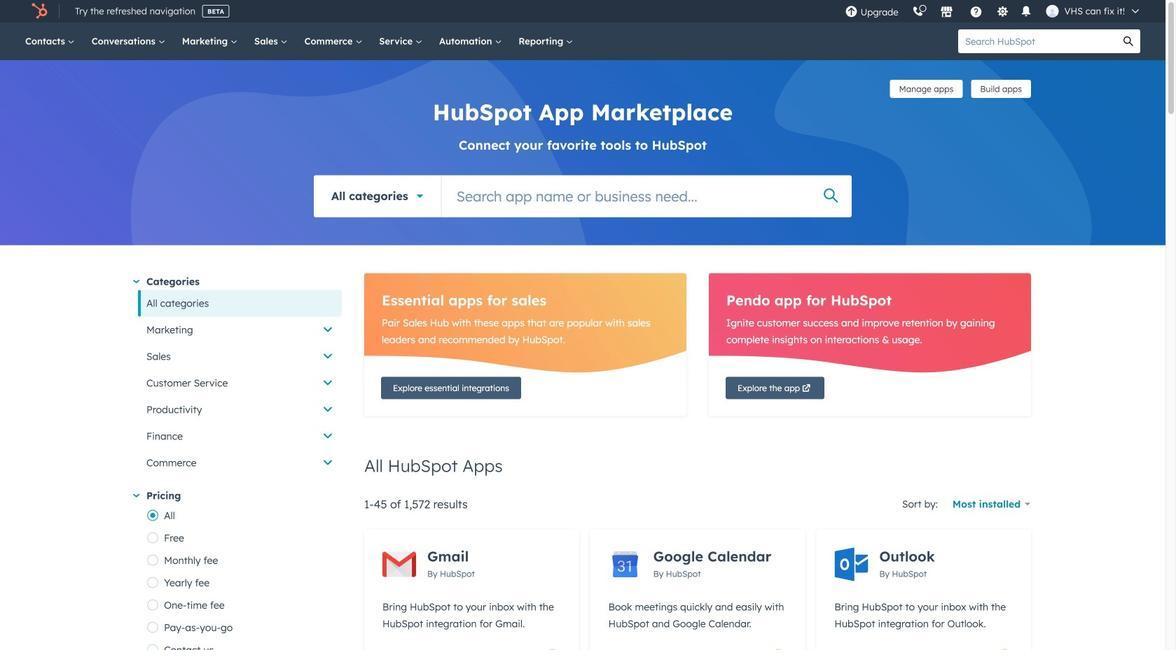 Task type: vqa. For each thing, say whether or not it's contained in the screenshot.
Terry Turtle image on the top of the page
yes



Task type: locate. For each thing, give the bounding box(es) containing it.
1 caret image from the top
[[133, 280, 140, 284]]

marketplaces image
[[941, 6, 953, 19]]

caret image
[[133, 280, 140, 284], [133, 494, 140, 498]]

menu
[[838, 0, 1149, 22]]

0 vertical spatial caret image
[[133, 280, 140, 284]]

1 vertical spatial caret image
[[133, 494, 140, 498]]



Task type: describe. For each thing, give the bounding box(es) containing it.
Search app name or business need... search field
[[442, 175, 852, 218]]

Search HubSpot search field
[[958, 29, 1117, 53]]

terry turtle image
[[1046, 5, 1059, 18]]

pricing group
[[146, 505, 342, 651]]

2 caret image from the top
[[133, 494, 140, 498]]



